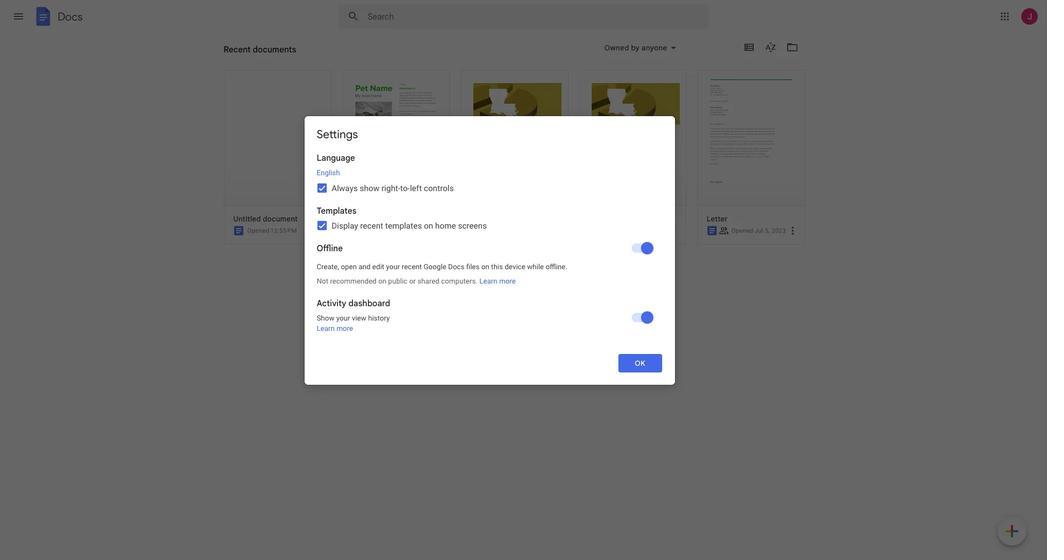 Task type: vqa. For each thing, say whether or not it's contained in the screenshot.
'your'
yes



Task type: describe. For each thing, give the bounding box(es) containing it.
opened jul 5, 2023
[[732, 227, 786, 235]]

0 vertical spatial learn
[[480, 277, 498, 285]]

create,
[[317, 263, 339, 271]]

0 horizontal spatial recent
[[360, 221, 383, 231]]

show
[[317, 314, 335, 322]]

language
[[317, 153, 355, 163]]

view
[[352, 314, 366, 322]]

letter
[[707, 215, 728, 224]]

language english
[[317, 153, 355, 177]]

recent inside heading
[[224, 45, 251, 55]]

2 vertical spatial on
[[378, 277, 386, 285]]

english
[[317, 169, 340, 177]]

opened for opened
[[484, 227, 506, 235]]

always show right-to-left controls
[[332, 183, 454, 193]]

templates
[[385, 221, 422, 231]]

ok
[[635, 359, 646, 368]]

create new document image
[[998, 518, 1027, 549]]

untitled document
[[233, 215, 298, 224]]

activity dashboard
[[317, 299, 390, 309]]

not
[[317, 277, 328, 285]]

not recommended on public or shared computers. learn more
[[317, 277, 516, 285]]

recommended
[[330, 277, 377, 285]]

2 recent from the top
[[224, 49, 247, 58]]

opened option
[[458, 0, 589, 561]]

pet resume google docs element
[[352, 215, 445, 224]]

Display recent templates on home screens checkbox
[[317, 221, 327, 230]]

computers.
[[441, 277, 478, 285]]

opened 12:51 pm
[[366, 227, 415, 235]]

home
[[435, 221, 456, 231]]

device
[[505, 263, 526, 271]]

settings
[[317, 127, 358, 141]]

last opened by me jul 5, 2023 element
[[755, 227, 786, 235]]

shared
[[418, 277, 440, 285]]

opened for opened 12:55 pm
[[247, 227, 269, 235]]

display
[[332, 221, 358, 231]]

controls
[[424, 183, 454, 193]]

2 horizontal spatial on
[[481, 263, 489, 271]]

docs inside settings dialog
[[448, 263, 465, 271]]

recent documents heading
[[224, 33, 296, 66]]

offline
[[317, 244, 343, 254]]

history
[[368, 314, 390, 322]]

0 vertical spatial more
[[499, 277, 516, 285]]

resume
[[365, 215, 391, 224]]

and
[[359, 263, 371, 271]]

documents inside heading
[[253, 45, 296, 55]]

to-
[[400, 183, 410, 193]]

search image
[[343, 6, 364, 27]]

edit
[[372, 263, 384, 271]]

pet resume
[[352, 215, 391, 224]]

Always show right-to-left controls checkbox
[[317, 183, 327, 193]]

templates
[[317, 206, 357, 216]]

12:55 pm
[[270, 227, 297, 235]]

show
[[360, 183, 380, 193]]

learn inside show your view history learn more
[[317, 324, 335, 333]]

letter option
[[692, 0, 826, 561]]

docs link
[[33, 6, 83, 29]]



Task type: locate. For each thing, give the bounding box(es) containing it.
more inside show your view history learn more
[[337, 324, 353, 333]]

option
[[576, 0, 707, 561]]

1 opened from the left
[[247, 227, 269, 235]]

opened inside untitled document option
[[247, 227, 269, 235]]

opened inside option
[[484, 227, 506, 235]]

0 vertical spatial docs
[[58, 10, 83, 23]]

recent
[[360, 221, 383, 231], [402, 263, 422, 271]]

dashboard
[[349, 299, 390, 309]]

left
[[410, 183, 422, 193]]

0 horizontal spatial docs
[[58, 10, 83, 23]]

offline.
[[546, 263, 567, 271]]

pet
[[352, 215, 363, 224]]

1 vertical spatial your
[[336, 314, 350, 322]]

1 vertical spatial learn more link
[[317, 324, 353, 333]]

right-
[[382, 183, 400, 193]]

recent documents list box
[[221, 0, 826, 561]]

more down device
[[499, 277, 516, 285]]

learn down show
[[317, 324, 335, 333]]

more
[[499, 277, 516, 285], [337, 324, 353, 333]]

letter google docs element
[[707, 215, 801, 224]]

learn down this
[[480, 277, 498, 285]]

this
[[491, 263, 503, 271]]

public
[[388, 277, 408, 285]]

recent right the display
[[360, 221, 383, 231]]

files
[[466, 263, 480, 271]]

learn more link for show your view history learn more
[[317, 324, 353, 333]]

1 recent from the top
[[224, 45, 251, 55]]

0 horizontal spatial more
[[337, 324, 353, 333]]

opened
[[247, 227, 269, 235], [366, 227, 388, 235], [484, 227, 506, 235], [732, 227, 754, 235]]

or
[[409, 277, 416, 285]]

2 recent documents from the top
[[224, 49, 287, 58]]

1 vertical spatial learn
[[317, 324, 335, 333]]

create, open and edit your recent google docs files on this device while offline.
[[317, 263, 567, 271]]

1 vertical spatial recent
[[402, 263, 422, 271]]

1 horizontal spatial learn more link
[[480, 277, 516, 285]]

your
[[386, 263, 400, 271], [336, 314, 350, 322]]

your inside show your view history learn more
[[336, 314, 350, 322]]

2023
[[772, 227, 786, 235]]

always
[[332, 183, 358, 193]]

1 vertical spatial on
[[481, 263, 489, 271]]

learn more link down show
[[317, 324, 353, 333]]

opened inside letter option
[[732, 227, 754, 235]]

untitled document option
[[221, 0, 352, 561]]

5,
[[765, 227, 770, 235]]

1 recent documents from the top
[[224, 45, 296, 55]]

opened down the resume on the top of the page
[[366, 227, 388, 235]]

last opened by me 12:51 pm element
[[389, 227, 415, 235]]

0 horizontal spatial learn
[[317, 324, 335, 333]]

document
[[263, 215, 298, 224]]

0 horizontal spatial learn more link
[[317, 324, 353, 333]]

learn more link down this
[[480, 277, 516, 285]]

4 opened from the left
[[732, 227, 754, 235]]

1 horizontal spatial more
[[499, 277, 516, 285]]

1 horizontal spatial docs
[[448, 263, 465, 271]]

1 vertical spatial docs
[[448, 263, 465, 271]]

0 vertical spatial your
[[386, 263, 400, 271]]

0 horizontal spatial your
[[336, 314, 350, 322]]

learn more link
[[480, 277, 516, 285], [317, 324, 353, 333]]

on left "home"
[[424, 221, 433, 231]]

jul
[[755, 227, 763, 235]]

settings heading
[[317, 127, 358, 141]]

your right edit
[[386, 263, 400, 271]]

opened down untitled document
[[247, 227, 269, 235]]

1 horizontal spatial on
[[424, 221, 433, 231]]

on left this
[[481, 263, 489, 271]]

english link
[[317, 169, 340, 177]]

ok button
[[618, 354, 662, 373]]

pet resume option
[[339, 0, 471, 561]]

1 vertical spatial more
[[337, 324, 353, 333]]

opened inside pet resume option
[[366, 227, 388, 235]]

google
[[424, 263, 446, 271]]

show your view history learn more
[[317, 314, 390, 333]]

3 opened from the left
[[484, 227, 506, 235]]

screens
[[458, 221, 487, 231]]

opened for opened jul 5, 2023
[[732, 227, 754, 235]]

0 vertical spatial recent
[[360, 221, 383, 231]]

last opened by me 12:55 pm element
[[270, 227, 297, 235]]

settings dialog
[[304, 116, 675, 386]]

learn more link for not recommended on public or shared computers. learn more
[[480, 277, 516, 285]]

your left view
[[336, 314, 350, 322]]

activity
[[317, 299, 346, 309]]

open
[[341, 263, 357, 271]]

2023_la_survey_1_report google docs element
[[589, 215, 682, 224]]

on
[[424, 221, 433, 231], [481, 263, 489, 271], [378, 277, 386, 285]]

opened down letter google docs element
[[732, 227, 754, 235]]

opened 12:55 pm
[[247, 227, 297, 235]]

12:51 pm
[[389, 227, 415, 235]]

0 vertical spatial on
[[424, 221, 433, 231]]

learn
[[480, 277, 498, 285], [317, 324, 335, 333]]

0 horizontal spatial on
[[378, 277, 386, 285]]

docs inside docs link
[[58, 10, 83, 23]]

more down view
[[337, 324, 353, 333]]

0 vertical spatial learn more link
[[480, 277, 516, 285]]

on down edit
[[378, 277, 386, 285]]

1 horizontal spatial learn
[[480, 277, 498, 285]]

untitled
[[233, 215, 261, 224]]

recent up or
[[402, 263, 422, 271]]

while
[[527, 263, 544, 271]]

docs
[[58, 10, 83, 23], [448, 263, 465, 271]]

2 opened from the left
[[366, 227, 388, 235]]

None search field
[[338, 4, 709, 29]]

display recent templates on home screens
[[332, 221, 487, 231]]

recent documents
[[224, 45, 296, 55], [224, 49, 287, 58]]

untitled document google docs element
[[233, 215, 327, 224]]

1 horizontal spatial your
[[386, 263, 400, 271]]

recent
[[224, 45, 251, 55], [224, 49, 247, 58]]

1 horizontal spatial recent
[[402, 263, 422, 271]]

documents
[[253, 45, 296, 55], [249, 49, 287, 58]]

opened up this
[[484, 227, 506, 235]]

opened for opened 12:51 pm
[[366, 227, 388, 235]]



